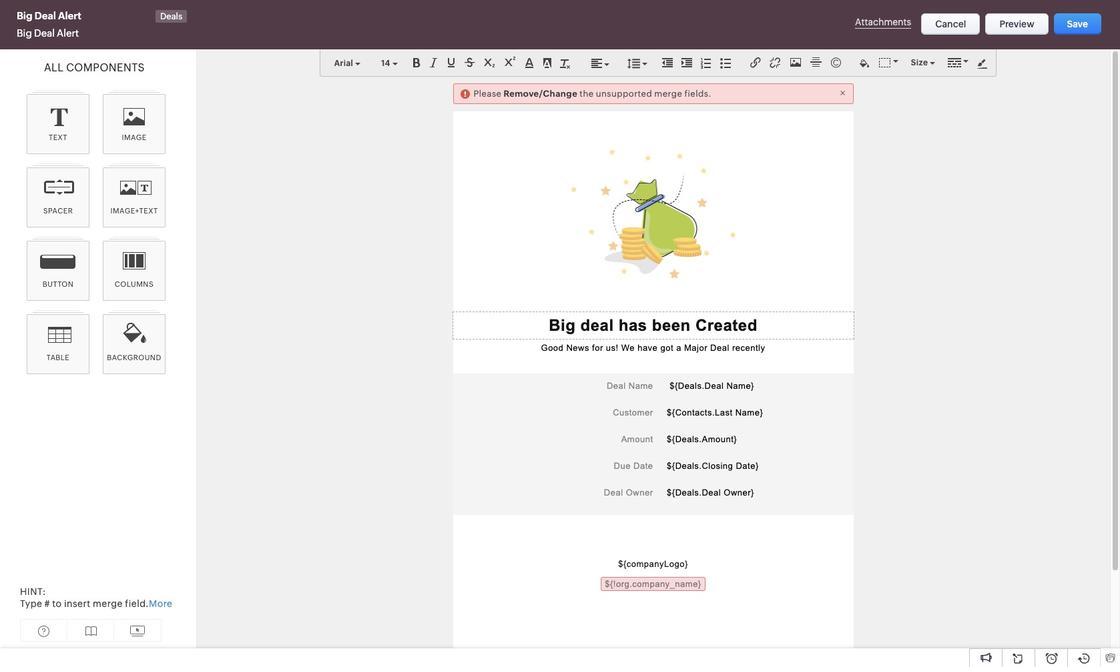 Task type: vqa. For each thing, say whether or not it's contained in the screenshot.
ALERT
yes



Task type: locate. For each thing, give the bounding box(es) containing it.
None button
[[921, 13, 980, 35], [986, 13, 1049, 35], [1054, 13, 1102, 35], [921, 13, 980, 35], [986, 13, 1049, 35], [1054, 13, 1102, 35]]

big deal alert
[[17, 27, 79, 39]]

deals
[[160, 11, 182, 21]]

big
[[17, 27, 32, 39]]

Enter a template name text field
[[13, 10, 157, 23]]

deal
[[34, 27, 55, 39]]



Task type: describe. For each thing, give the bounding box(es) containing it.
alert
[[57, 27, 79, 39]]

attachments
[[855, 17, 911, 27]]



